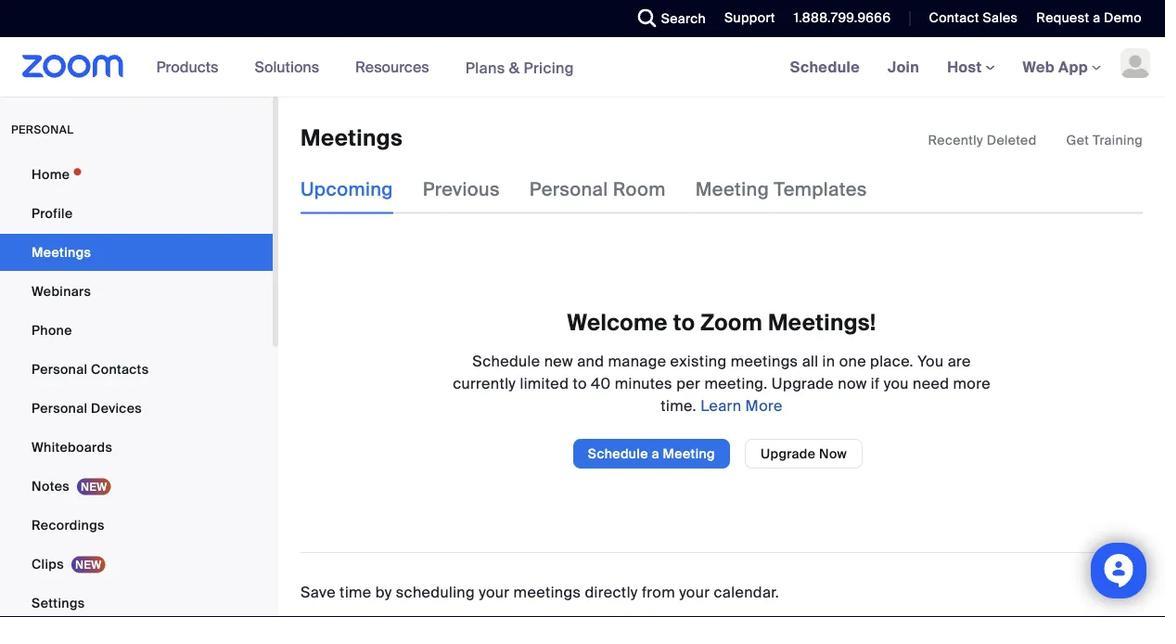 Task type: locate. For each thing, give the bounding box(es) containing it.
recently deleted link
[[929, 131, 1037, 149]]

time
[[340, 582, 372, 602]]

meeting down time.
[[663, 445, 716, 462]]

whiteboards
[[32, 439, 112, 456]]

1 vertical spatial schedule
[[473, 351, 541, 371]]

personal left room
[[530, 178, 609, 201]]

0 vertical spatial upgrade
[[772, 373, 835, 393]]

schedule a meeting button
[[573, 439, 730, 469]]

to left 40
[[573, 373, 587, 393]]

a
[[1094, 9, 1101, 26], [652, 445, 660, 462]]

place.
[[871, 351, 914, 371]]

schedule for schedule
[[791, 57, 861, 77]]

notes
[[32, 478, 70, 495]]

home
[[32, 166, 70, 183]]

1 vertical spatial meetings
[[32, 244, 91, 261]]

get
[[1067, 131, 1090, 149]]

upgrade left now
[[761, 445, 816, 462]]

personal for personal contacts
[[32, 361, 88, 378]]

are
[[948, 351, 972, 371]]

request
[[1037, 9, 1090, 26]]

in
[[823, 351, 836, 371]]

0 vertical spatial meeting
[[696, 178, 770, 201]]

learn more
[[697, 396, 783, 415]]

0 horizontal spatial meetings
[[32, 244, 91, 261]]

clips link
[[0, 546, 273, 583]]

1 vertical spatial meeting
[[663, 445, 716, 462]]

banner
[[0, 37, 1166, 98]]

meetings left 'directly'
[[514, 582, 581, 602]]

0 vertical spatial personal
[[530, 178, 609, 201]]

schedule down 1.888.799.9666
[[791, 57, 861, 77]]

deleted
[[987, 131, 1037, 149]]

request a demo
[[1037, 9, 1143, 26]]

your right "scheduling"
[[479, 582, 510, 602]]

a left demo
[[1094, 9, 1101, 26]]

product information navigation
[[143, 37, 588, 98]]

1 horizontal spatial your
[[680, 582, 710, 602]]

your right from
[[680, 582, 710, 602]]

personal for personal room
[[530, 178, 609, 201]]

0 vertical spatial a
[[1094, 9, 1101, 26]]

your
[[479, 582, 510, 602], [680, 582, 710, 602]]

schedule inside button
[[588, 445, 649, 462]]

meetings inside the schedule new and manage existing meetings all in one place. you are currently limited to 40 minutes per meeting. upgrade now if you need more time.
[[731, 351, 799, 371]]

you
[[884, 373, 909, 393]]

minutes
[[615, 373, 673, 393]]

personal down phone
[[32, 361, 88, 378]]

schedule up currently
[[473, 351, 541, 371]]

upgrade down all
[[772, 373, 835, 393]]

1 vertical spatial a
[[652, 445, 660, 462]]

0 horizontal spatial to
[[573, 373, 587, 393]]

banner containing products
[[0, 37, 1166, 98]]

to
[[674, 308, 696, 337], [573, 373, 587, 393]]

previous
[[423, 178, 500, 201]]

plans & pricing link
[[466, 58, 574, 77], [466, 58, 574, 77]]

personal
[[530, 178, 609, 201], [32, 361, 88, 378], [32, 400, 88, 417]]

2 vertical spatial personal
[[32, 400, 88, 417]]

pricing
[[524, 58, 574, 77]]

1.888.799.9666 button up schedule link at the right
[[794, 9, 892, 26]]

contact sales link
[[916, 0, 1023, 37], [930, 9, 1019, 26]]

meetings!
[[769, 308, 877, 337]]

1 horizontal spatial meetings
[[731, 351, 799, 371]]

meeting.
[[705, 373, 768, 393]]

a inside button
[[652, 445, 660, 462]]

1.888.799.9666
[[794, 9, 892, 26]]

schedule for schedule a meeting
[[588, 445, 649, 462]]

application containing recently deleted
[[929, 131, 1144, 149]]

0 vertical spatial to
[[674, 308, 696, 337]]

upcoming
[[301, 178, 393, 201]]

1.888.799.9666 button up join
[[780, 0, 896, 37]]

schedule for schedule new and manage existing meetings all in one place. you are currently limited to 40 minutes per meeting. upgrade now if you need more time.
[[473, 351, 541, 371]]

meetings up webinars
[[32, 244, 91, 261]]

0 horizontal spatial schedule
[[473, 351, 541, 371]]

1 horizontal spatial to
[[674, 308, 696, 337]]

schedule down 40
[[588, 445, 649, 462]]

schedule inside meetings "navigation"
[[791, 57, 861, 77]]

upgrade
[[772, 373, 835, 393], [761, 445, 816, 462]]

meetings inside personal menu menu
[[32, 244, 91, 261]]

1 vertical spatial to
[[573, 373, 587, 393]]

support link
[[711, 0, 780, 37], [725, 9, 776, 26]]

web
[[1023, 57, 1055, 77]]

meetings up meeting.
[[731, 351, 799, 371]]

welcome
[[568, 308, 668, 337]]

personal inside personal contacts link
[[32, 361, 88, 378]]

0 horizontal spatial your
[[479, 582, 510, 602]]

1 vertical spatial meetings
[[514, 582, 581, 602]]

upgrade inside the schedule new and manage existing meetings all in one place. you are currently limited to 40 minutes per meeting. upgrade now if you need more time.
[[772, 373, 835, 393]]

1 vertical spatial personal
[[32, 361, 88, 378]]

meeting inside button
[[663, 445, 716, 462]]

schedule
[[791, 57, 861, 77], [473, 351, 541, 371], [588, 445, 649, 462]]

2 vertical spatial schedule
[[588, 445, 649, 462]]

webinars link
[[0, 273, 273, 310]]

1.888.799.9666 button
[[780, 0, 896, 37], [794, 9, 892, 26]]

one
[[840, 351, 867, 371]]

to up the existing
[[674, 308, 696, 337]]

meeting inside "tab list"
[[696, 178, 770, 201]]

application
[[929, 131, 1144, 149]]

1 your from the left
[[479, 582, 510, 602]]

meetings up upcoming
[[301, 124, 403, 153]]

1 horizontal spatial a
[[1094, 9, 1101, 26]]

0 vertical spatial meetings
[[731, 351, 799, 371]]

personal inside "personal devices" link
[[32, 400, 88, 417]]

1 horizontal spatial schedule
[[588, 445, 649, 462]]

demo
[[1105, 9, 1143, 26]]

1 vertical spatial upgrade
[[761, 445, 816, 462]]

meetings link
[[0, 234, 273, 271]]

meeting left templates
[[696, 178, 770, 201]]

2 horizontal spatial schedule
[[791, 57, 861, 77]]

0 vertical spatial meetings
[[301, 124, 403, 153]]

meeting
[[696, 178, 770, 201], [663, 445, 716, 462]]

0 vertical spatial schedule
[[791, 57, 861, 77]]

need
[[913, 373, 950, 393]]

personal up the whiteboards
[[32, 400, 88, 417]]

personal
[[11, 123, 74, 137]]

get training link
[[1067, 131, 1144, 149]]

learn more link
[[697, 396, 783, 415]]

a down minutes
[[652, 445, 660, 462]]

resources
[[356, 57, 429, 77]]

schedule link
[[777, 37, 874, 97]]

calendar.
[[714, 582, 780, 602]]

schedule inside the schedule new and manage existing meetings all in one place. you are currently limited to 40 minutes per meeting. upgrade now if you need more time.
[[473, 351, 541, 371]]

personal inside tabs of meeting "tab list"
[[530, 178, 609, 201]]

if
[[871, 373, 880, 393]]

0 horizontal spatial meetings
[[514, 582, 581, 602]]

settings
[[32, 595, 85, 612]]

upgrade now
[[761, 445, 848, 462]]

0 horizontal spatial a
[[652, 445, 660, 462]]

app
[[1059, 57, 1089, 77]]

personal contacts
[[32, 361, 149, 378]]



Task type: vqa. For each thing, say whether or not it's contained in the screenshot.
Give important whiteboards a
no



Task type: describe. For each thing, give the bounding box(es) containing it.
schedule new and manage existing meetings all in one place. you are currently limited to 40 minutes per meeting. upgrade now if you need more time.
[[453, 351, 991, 415]]

save time by scheduling your meetings directly from your calendar.
[[301, 582, 780, 602]]

per
[[677, 373, 701, 393]]

new
[[545, 351, 574, 371]]

tabs of meeting tab list
[[301, 166, 897, 214]]

profile link
[[0, 195, 273, 232]]

by
[[376, 582, 392, 602]]

now
[[838, 373, 868, 393]]

2 your from the left
[[680, 582, 710, 602]]

upgrade inside upgrade now button
[[761, 445, 816, 462]]

upgrade now button
[[745, 439, 863, 469]]

clips
[[32, 556, 64, 573]]

personal devices
[[32, 400, 142, 417]]

existing
[[671, 351, 727, 371]]

a for schedule
[[652, 445, 660, 462]]

manage
[[608, 351, 667, 371]]

search
[[662, 10, 706, 27]]

webinars
[[32, 283, 91, 300]]

plans & pricing
[[466, 58, 574, 77]]

room
[[613, 178, 666, 201]]

settings link
[[0, 585, 273, 617]]

profile
[[32, 205, 73, 222]]

zoom logo image
[[22, 55, 124, 78]]

plans
[[466, 58, 505, 77]]

currently
[[453, 373, 516, 393]]

products
[[157, 57, 219, 77]]

&
[[509, 58, 520, 77]]

phone link
[[0, 312, 273, 349]]

phone
[[32, 322, 72, 339]]

personal contacts link
[[0, 351, 273, 388]]

scheduling
[[396, 582, 475, 602]]

all
[[803, 351, 819, 371]]

contacts
[[91, 361, 149, 378]]

templates
[[774, 178, 868, 201]]

notes link
[[0, 468, 273, 505]]

contact sales
[[930, 9, 1019, 26]]

learn
[[701, 396, 742, 415]]

resources button
[[356, 37, 438, 97]]

you
[[918, 351, 944, 371]]

meetings for your
[[514, 582, 581, 602]]

recordings
[[32, 517, 105, 534]]

and
[[578, 351, 605, 371]]

join
[[888, 57, 920, 77]]

1 horizontal spatial meetings
[[301, 124, 403, 153]]

devices
[[91, 400, 142, 417]]

save
[[301, 582, 336, 602]]

zoom
[[701, 308, 763, 337]]

personal devices link
[[0, 390, 273, 427]]

contact
[[930, 9, 980, 26]]

search button
[[624, 0, 711, 37]]

recordings link
[[0, 507, 273, 544]]

40
[[591, 373, 611, 393]]

web app
[[1023, 57, 1089, 77]]

host button
[[948, 57, 996, 77]]

recently
[[929, 131, 984, 149]]

sales
[[983, 9, 1019, 26]]

directly
[[585, 582, 638, 602]]

whiteboards link
[[0, 429, 273, 466]]

training
[[1094, 131, 1144, 149]]

solutions
[[255, 57, 319, 77]]

from
[[642, 582, 676, 602]]

schedule a meeting
[[588, 445, 716, 462]]

now
[[820, 445, 848, 462]]

meetings navigation
[[777, 37, 1166, 98]]

more
[[746, 396, 783, 415]]

join link
[[874, 37, 934, 97]]

host
[[948, 57, 986, 77]]

solutions button
[[255, 37, 328, 97]]

personal menu menu
[[0, 156, 273, 617]]

limited
[[520, 373, 569, 393]]

personal room
[[530, 178, 666, 201]]

home link
[[0, 156, 273, 193]]

web app button
[[1023, 57, 1102, 77]]

profile picture image
[[1121, 48, 1151, 78]]

a for request
[[1094, 9, 1101, 26]]

get training
[[1067, 131, 1144, 149]]

time.
[[661, 396, 697, 415]]

to inside the schedule new and manage existing meetings all in one place. you are currently limited to 40 minutes per meeting. upgrade now if you need more time.
[[573, 373, 587, 393]]

welcome to zoom meetings!
[[568, 308, 877, 337]]

support
[[725, 9, 776, 26]]

personal for personal devices
[[32, 400, 88, 417]]

meeting templates
[[696, 178, 868, 201]]

meetings for existing
[[731, 351, 799, 371]]

recently deleted
[[929, 131, 1037, 149]]



